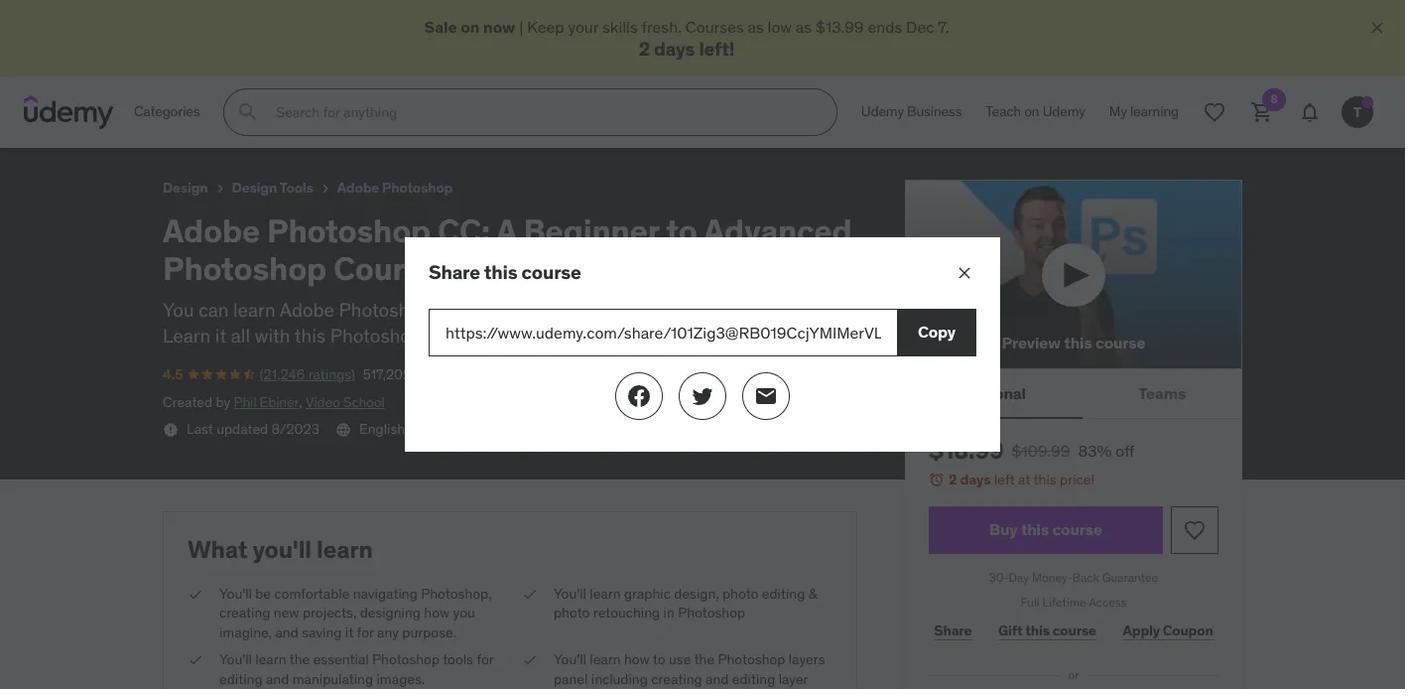 Task type: vqa. For each thing, say whether or not it's contained in the screenshot.
Carousel element
no



Task type: describe. For each thing, give the bounding box(es) containing it.
3 medium image from the left
[[755, 384, 778, 408]]

course for share this course
[[522, 260, 582, 284]]

imagine,
[[219, 623, 272, 641]]

xsmall image for you'll learn how to use the photoshop layers panel including creating and editing laye
[[522, 651, 538, 670]]

fresh.
[[642, 17, 682, 37]]

buy
[[990, 520, 1018, 540]]

1 vertical spatial ,
[[639, 420, 642, 438]]

ebiner
[[260, 393, 299, 411]]

you'll for you'll learn the essential photoshop tools for editing and manipulating images.
[[219, 651, 252, 669]]

1 udemy from the left
[[862, 103, 904, 121]]

you'll
[[253, 534, 312, 565]]

advanced for adobe photoshop cc: a beginner to advanced photoshop course you can learn adobe photoshop cc. graphic design, photo editing & retouching, learn it all with this photoshop class.
[[704, 210, 853, 251]]

teach on udemy
[[986, 103, 1086, 121]]

guarantee
[[1103, 570, 1159, 585]]

$18.99 $109.99 83% off
[[929, 435, 1135, 466]]

xsmall image for last updated 8/2023
[[163, 422, 179, 438]]

created
[[163, 393, 213, 411]]

retouching
[[594, 604, 660, 622]]

days inside sale on now | keep your skills fresh. courses as low as $13.99 ends dec 7. 2 days left!
[[654, 37, 695, 61]]

learn up comfortable
[[317, 534, 373, 565]]

course language image
[[336, 422, 351, 438]]

4.5
[[163, 365, 183, 383]]

adobe for adobe photoshop cc: a beginner to advanced photoshop course
[[16, 9, 65, 29]]

advanced for adobe photoshop cc: a beginner to advanced photoshop course
[[290, 9, 365, 29]]

class.
[[426, 324, 474, 348]]

graphic
[[624, 584, 671, 602]]

& inside adobe photoshop cc: a beginner to advanced photoshop course you can learn adobe photoshop cc. graphic design, photo editing & retouching, learn it all with this photoshop class.
[[728, 298, 740, 321]]

the inside you'll learn how to use the photoshop layers panel including creating and editing laye
[[694, 651, 715, 669]]

you'll for you'll be comfortable navigating photoshop, creating new projects, designing how you imagine, and saving it for any purpose.
[[219, 584, 252, 602]]

phil ebiner link
[[234, 393, 299, 411]]

you'll learn how to use the photoshop layers panel including creating and editing laye
[[554, 651, 826, 689]]

none text field inside share this course dialog
[[429, 309, 898, 356]]

video school link
[[306, 393, 385, 411]]

now
[[484, 17, 516, 37]]

apply coupon
[[1123, 622, 1214, 640]]

share for share this course
[[429, 260, 480, 284]]

you
[[163, 298, 194, 321]]

back
[[1073, 570, 1100, 585]]

1 medium image from the left
[[627, 384, 651, 408]]

with
[[255, 324, 290, 348]]

a for adobe photoshop cc: a beginner to advanced photoshop course
[[185, 9, 195, 29]]

keep
[[528, 17, 564, 37]]

photoshop inside 'you'll learn graphic design, photo editing & photo retouching in photoshop'
[[678, 604, 746, 622]]

517,202 students
[[363, 365, 469, 383]]

(21,246 ratings)
[[260, 365, 355, 383]]

sale on now | keep your skills fresh. courses as low as $13.99 ends dec 7. 2 days left!
[[424, 17, 950, 61]]

this for share
[[484, 260, 518, 284]]

course for preview this course
[[1096, 333, 1146, 353]]

photoshop,
[[421, 584, 492, 602]]

close image
[[1368, 18, 1388, 38]]

517,202
[[363, 365, 411, 383]]

on for teach on udemy
[[1025, 103, 1040, 121]]

learn inside adobe photoshop cc: a beginner to advanced photoshop course you can learn adobe photoshop cc. graphic design, photo editing & retouching, learn it all with this photoshop class.
[[233, 298, 276, 321]]

gift this course
[[999, 622, 1097, 640]]

school
[[343, 393, 385, 411]]

business
[[908, 103, 962, 121]]

this inside adobe photoshop cc: a beginner to advanced photoshop course you can learn adobe photoshop cc. graphic design, photo editing & retouching, learn it all with this photoshop class.
[[295, 324, 326, 348]]

at
[[1019, 471, 1031, 489]]

editing inside 'you'll learn the essential photoshop tools for editing and manipulating images.'
[[219, 670, 263, 688]]

2 days left at this price!
[[949, 471, 1095, 489]]

photo
[[609, 298, 659, 321]]

ratings)
[[308, 365, 355, 383]]

all
[[231, 324, 250, 348]]

teams
[[1139, 383, 1187, 403]]

and inside "you'll be comfortable navigating photoshop, creating new projects, designing how you imagine, and saving it for any purpose."
[[275, 623, 299, 641]]

close modal image
[[955, 263, 975, 283]]

including
[[592, 670, 648, 688]]

updated
[[217, 420, 268, 438]]

83%
[[1079, 441, 1112, 461]]

video
[[306, 393, 340, 411]]

courses
[[686, 17, 744, 37]]

projects,
[[303, 604, 357, 622]]

ends
[[868, 17, 903, 37]]

|
[[520, 17, 524, 37]]

and inside 'you'll learn the essential photoshop tools for editing and manipulating images.'
[[266, 670, 289, 688]]

how inside "you'll be comfortable navigating photoshop, creating new projects, designing how you imagine, and saving it for any purpose."
[[424, 604, 450, 622]]

panel
[[554, 670, 588, 688]]

$13.99
[[816, 17, 864, 37]]

use
[[669, 651, 691, 669]]

can
[[199, 298, 229, 321]]

[auto], bulgarian
[[494, 420, 598, 438]]

lifetime
[[1043, 595, 1087, 609]]

personal button
[[905, 370, 1083, 417]]

by
[[216, 393, 231, 411]]

creating inside you'll learn how to use the photoshop layers panel including creating and editing laye
[[652, 670, 703, 688]]

last updated 8/2023
[[187, 420, 320, 438]]

editing
[[664, 298, 724, 321]]

on for sale on now | keep your skills fresh. courses as low as $13.99 ends dec 7. 2 days left!
[[461, 17, 480, 37]]

share button
[[929, 611, 978, 651]]

tools
[[443, 651, 474, 669]]

for inside 'you'll learn the essential photoshop tools for editing and manipulating images.'
[[477, 651, 494, 669]]

cc: for adobe photoshop cc: a beginner to advanced photoshop course you can learn adobe photoshop cc. graphic design, photo editing & retouching, learn it all with this photoshop class.
[[438, 210, 490, 251]]

skills
[[603, 17, 638, 37]]

left!
[[699, 37, 735, 61]]

adobe for adobe photoshop
[[337, 179, 379, 197]]

gift this course link
[[993, 611, 1102, 651]]

learn for you'll learn graphic design, photo editing & photo retouching in photoshop
[[590, 584, 621, 602]]

xsmall image for you'll learn the essential photoshop tools for editing and manipulating images.
[[188, 651, 204, 670]]

left
[[995, 471, 1015, 489]]

manipulating
[[293, 670, 373, 688]]

retouching,
[[745, 298, 846, 321]]

english for english
[[359, 420, 405, 438]]

you'll be comfortable navigating photoshop, creating new projects, designing how you imagine, and saving it for any purpose.
[[219, 584, 492, 641]]

0 horizontal spatial photo
[[554, 604, 590, 622]]

your
[[568, 17, 599, 37]]

1 horizontal spatial xsmall image
[[212, 181, 228, 197]]

to for adobe photoshop cc: a beginner to advanced photoshop course you can learn adobe photoshop cc. graphic design, photo editing & retouching, learn it all with this photoshop class.
[[667, 210, 698, 251]]

udemy image
[[24, 96, 114, 129]]

off
[[1116, 441, 1135, 461]]

30-day money-back guarantee full lifetime access
[[990, 570, 1159, 609]]

photoshop inside you'll learn how to use the photoshop layers panel including creating and editing laye
[[718, 651, 786, 669]]

it inside adobe photoshop cc: a beginner to advanced photoshop course you can learn adobe photoshop cc. graphic design, photo editing & retouching, learn it all with this photoshop class.
[[215, 324, 227, 348]]

what
[[188, 534, 248, 565]]

money-
[[1033, 570, 1073, 585]]

any
[[377, 623, 399, 641]]

tab list containing personal
[[905, 370, 1243, 419]]

course for gift this course
[[1053, 622, 1097, 640]]

1 as from the left
[[748, 17, 764, 37]]

udemy business link
[[850, 89, 974, 136]]



Task type: locate. For each thing, give the bounding box(es) containing it.
beginner up submit search icon
[[199, 9, 267, 29]]

the right use at the left of the page
[[694, 651, 715, 669]]

0 horizontal spatial days
[[654, 37, 695, 61]]

you'll inside 'you'll learn the essential photoshop tools for editing and manipulating images.'
[[219, 651, 252, 669]]

submit search image
[[237, 100, 260, 124]]

design for design
[[163, 179, 208, 197]]

beginner
[[199, 9, 267, 29], [524, 210, 660, 251]]

adobe photoshop cc: a beginner to advanced photoshop course
[[16, 9, 508, 29]]

course inside adobe photoshop cc: a beginner to advanced photoshop course you can learn adobe photoshop cc. graphic design, photo editing & retouching, learn it all with this photoshop class.
[[334, 249, 439, 289]]

learn up the all
[[233, 298, 276, 321]]

0 vertical spatial a
[[185, 9, 195, 29]]

0 vertical spatial 2
[[639, 37, 650, 61]]

days left left
[[961, 471, 991, 489]]

share inside button
[[935, 622, 972, 640]]

dec
[[907, 17, 935, 37]]

learn down imagine,
[[255, 651, 287, 669]]

1 vertical spatial advanced
[[704, 210, 853, 251]]

0 horizontal spatial xsmall image
[[188, 584, 204, 604]]

0 vertical spatial how
[[424, 604, 450, 622]]

this right buy
[[1022, 520, 1050, 540]]

days
[[654, 37, 695, 61], [961, 471, 991, 489]]

share this course dialog
[[405, 237, 1001, 452]]

2 horizontal spatial to
[[667, 210, 698, 251]]

2 as from the left
[[796, 17, 812, 37]]

the down saving
[[290, 651, 310, 669]]

you'll learn graphic design, photo editing & photo retouching in photoshop
[[554, 584, 817, 622]]

english down students
[[445, 420, 491, 438]]

learn
[[233, 298, 276, 321], [317, 534, 373, 565], [590, 584, 621, 602], [255, 651, 287, 669], [590, 651, 621, 669]]

and left manipulating
[[266, 670, 289, 688]]

this for preview
[[1065, 333, 1093, 353]]

graphic
[[470, 298, 536, 321]]

1 horizontal spatial days
[[961, 471, 991, 489]]

& right "editing"
[[728, 298, 740, 321]]

2 the from the left
[[694, 651, 715, 669]]

1 english from the left
[[359, 420, 405, 438]]

you'll inside "you'll be comfortable navigating photoshop, creating new projects, designing how you imagine, and saving it for any purpose."
[[219, 584, 252, 602]]

beginner for adobe photoshop cc: a beginner to advanced photoshop course you can learn adobe photoshop cc. graphic design, photo editing & retouching, learn it all with this photoshop class.
[[524, 210, 660, 251]]

1 vertical spatial photo
[[554, 604, 590, 622]]

this up graphic
[[484, 260, 518, 284]]

0 horizontal spatial &
[[728, 298, 740, 321]]

1 vertical spatial 2
[[949, 471, 958, 489]]

design tools
[[232, 179, 313, 197]]

0 vertical spatial creating
[[219, 604, 270, 622]]

1 horizontal spatial as
[[796, 17, 812, 37]]

course up back
[[1053, 520, 1103, 540]]

2 horizontal spatial medium image
[[755, 384, 778, 408]]

and down 'you'll learn graphic design, photo editing & photo retouching in photoshop'
[[706, 670, 729, 688]]

share up cc. on the top left of page
[[429, 260, 480, 284]]

it inside "you'll be comfortable navigating photoshop, creating new projects, designing how you imagine, and saving it for any purpose."
[[345, 623, 354, 641]]

design for design tools
[[232, 179, 277, 197]]

2 medium image from the left
[[691, 384, 715, 408]]

to for adobe photoshop cc: a beginner to advanced photoshop course
[[271, 9, 287, 29]]

&
[[728, 298, 740, 321], [809, 584, 817, 602]]

this
[[484, 260, 518, 284], [295, 324, 326, 348], [1065, 333, 1093, 353], [1034, 471, 1057, 489], [1022, 520, 1050, 540], [1026, 622, 1050, 640]]

price!
[[1060, 471, 1095, 489]]

1 design from the left
[[163, 179, 208, 197]]

full
[[1021, 595, 1040, 609]]

1 horizontal spatial ,
[[639, 420, 642, 438]]

editing inside you'll learn how to use the photoshop layers panel including creating and editing laye
[[732, 670, 776, 688]]

english for english [auto], bulgarian [auto] , 17 more
[[445, 420, 491, 438]]

on left now
[[461, 17, 480, 37]]

[auto]
[[601, 420, 639, 438]]

2 udemy from the left
[[1043, 103, 1086, 121]]

this right gift
[[1026, 622, 1050, 640]]

0 horizontal spatial udemy
[[862, 103, 904, 121]]

1 horizontal spatial to
[[653, 651, 666, 669]]

preview
[[1002, 333, 1061, 353]]

design left tools
[[232, 179, 277, 197]]

1 the from the left
[[290, 651, 310, 669]]

personal
[[962, 383, 1027, 403]]

share left gift
[[935, 622, 972, 640]]

1 horizontal spatial advanced
[[704, 210, 853, 251]]

gift
[[999, 622, 1023, 640]]

, left 17
[[639, 420, 642, 438]]

for left the any
[[357, 623, 374, 641]]

it
[[215, 324, 227, 348], [345, 623, 354, 641]]

medium image
[[627, 384, 651, 408], [691, 384, 715, 408], [755, 384, 778, 408]]

0 horizontal spatial on
[[461, 17, 480, 37]]

1 vertical spatial on
[[1025, 103, 1040, 121]]

photo
[[723, 584, 759, 602], [554, 604, 590, 622]]

1 horizontal spatial udemy
[[1043, 103, 1086, 121]]

1 horizontal spatial english
[[445, 420, 491, 438]]

apply coupon button
[[1118, 611, 1219, 651]]

course up teams
[[1096, 333, 1146, 353]]

0 horizontal spatial medium image
[[627, 384, 651, 408]]

medium image down retouching,
[[755, 384, 778, 408]]

you'll up panel
[[554, 651, 587, 669]]

created by phil ebiner , video school
[[163, 393, 385, 411]]

and inside you'll learn how to use the photoshop layers panel including creating and editing laye
[[706, 670, 729, 688]]

adobe up with
[[280, 298, 335, 321]]

1 horizontal spatial &
[[809, 584, 817, 602]]

course up cc. on the top left of page
[[334, 249, 439, 289]]

learn up retouching
[[590, 584, 621, 602]]

course for adobe photoshop cc: a beginner to advanced photoshop course
[[455, 9, 508, 29]]

0 horizontal spatial as
[[748, 17, 764, 37]]

adobe
[[16, 9, 65, 29], [337, 179, 379, 197], [163, 210, 260, 251], [280, 298, 335, 321]]

on inside sale on now | keep your skills fresh. courses as low as $13.99 ends dec 7. 2 days left!
[[461, 17, 480, 37]]

cc: inside adobe photoshop cc: a beginner to advanced photoshop course you can learn adobe photoshop cc. graphic design, photo editing & retouching, learn it all with this photoshop class.
[[438, 210, 490, 251]]

0 horizontal spatial how
[[424, 604, 450, 622]]

layers
[[789, 651, 826, 669]]

photo left retouching
[[554, 604, 590, 622]]

0 horizontal spatial it
[[215, 324, 227, 348]]

how up including
[[624, 651, 650, 669]]

2 inside sale on now | keep your skills fresh. courses as low as $13.99 ends dec 7. 2 days left!
[[639, 37, 650, 61]]

0 horizontal spatial beginner
[[199, 9, 267, 29]]

(21,246
[[260, 365, 305, 383]]

this for buy
[[1022, 520, 1050, 540]]

1 vertical spatial for
[[477, 651, 494, 669]]

1 vertical spatial how
[[624, 651, 650, 669]]

1 horizontal spatial the
[[694, 651, 715, 669]]

this inside button
[[1022, 520, 1050, 540]]

you'll left graphic
[[554, 584, 587, 602]]

udemy
[[862, 103, 904, 121], [1043, 103, 1086, 121]]

0 vertical spatial course
[[455, 9, 508, 29]]

share inside dialog
[[429, 260, 480, 284]]

xsmall image down what
[[188, 584, 204, 604]]

this for gift
[[1026, 622, 1050, 640]]

course for buy this course
[[1053, 520, 1103, 540]]

this inside button
[[1065, 333, 1093, 353]]

it right saving
[[345, 623, 354, 641]]

design tools link
[[232, 176, 313, 201]]

copy
[[918, 322, 956, 342]]

0 horizontal spatial for
[[357, 623, 374, 641]]

photoshop inside 'you'll learn the essential photoshop tools for editing and manipulating images.'
[[372, 651, 440, 669]]

1 horizontal spatial creating
[[652, 670, 703, 688]]

1 vertical spatial share
[[935, 622, 972, 640]]

as left low
[[748, 17, 764, 37]]

teams button
[[1083, 370, 1243, 417]]

1 horizontal spatial cc:
[[438, 210, 490, 251]]

share this course
[[429, 260, 582, 284]]

1 horizontal spatial medium image
[[691, 384, 715, 408]]

1 horizontal spatial share
[[935, 622, 972, 640]]

purpose.
[[402, 623, 457, 641]]

learn for you'll learn how to use the photoshop layers panel including creating and editing laye
[[590, 651, 621, 669]]

1 horizontal spatial design
[[232, 179, 277, 197]]

1 horizontal spatial beginner
[[524, 210, 660, 251]]

2
[[639, 37, 650, 61], [949, 471, 958, 489]]

for inside "you'll be comfortable navigating photoshop, creating new projects, designing how you imagine, and saving it for any purpose."
[[357, 623, 374, 641]]

adobe down design link
[[163, 210, 260, 251]]

2 right alarm image
[[949, 471, 958, 489]]

adobe for adobe photoshop cc: a beginner to advanced photoshop course you can learn adobe photoshop cc. graphic design, photo editing & retouching, learn it all with this photoshop class.
[[163, 210, 260, 251]]

cc.
[[435, 298, 466, 321]]

xsmall image right tools
[[317, 181, 333, 197]]

course inside button
[[1053, 520, 1103, 540]]

design,
[[541, 298, 604, 321]]

design,
[[674, 584, 719, 602]]

more
[[662, 420, 694, 438]]

1 horizontal spatial it
[[345, 623, 354, 641]]

essential
[[313, 651, 369, 669]]

0 horizontal spatial design
[[163, 179, 208, 197]]

advanced inside adobe photoshop cc: a beginner to advanced photoshop course you can learn adobe photoshop cc. graphic design, photo editing & retouching, learn it all with this photoshop class.
[[704, 210, 853, 251]]

1 vertical spatial days
[[961, 471, 991, 489]]

7.
[[939, 17, 950, 37]]

learn up including
[[590, 651, 621, 669]]

comfortable
[[274, 584, 350, 602]]

0 vertical spatial for
[[357, 623, 374, 641]]

course down lifetime
[[1053, 622, 1097, 640]]

1 vertical spatial course
[[334, 249, 439, 289]]

1 horizontal spatial for
[[477, 651, 494, 669]]

preview this course
[[1002, 333, 1146, 353]]

english down school
[[359, 420, 405, 438]]

students
[[415, 365, 469, 383]]

adobe photoshop
[[337, 179, 453, 197]]

a inside adobe photoshop cc: a beginner to advanced photoshop course you can learn adobe photoshop cc. graphic design, photo editing & retouching, learn it all with this photoshop class.
[[496, 210, 517, 251]]

you
[[453, 604, 475, 622]]

design left design tools on the left of the page
[[163, 179, 208, 197]]

1 horizontal spatial how
[[624, 651, 650, 669]]

as right low
[[796, 17, 812, 37]]

preview this course button
[[905, 180, 1243, 370]]

0 horizontal spatial to
[[271, 9, 287, 29]]

1 vertical spatial creating
[[652, 670, 703, 688]]

30-
[[990, 570, 1009, 585]]

editing inside 'you'll learn graphic design, photo editing & photo retouching in photoshop'
[[762, 584, 806, 602]]

, left video
[[299, 393, 302, 411]]

0 vertical spatial days
[[654, 37, 695, 61]]

a for adobe photoshop cc: a beginner to advanced photoshop course you can learn adobe photoshop cc. graphic design, photo editing & retouching, learn it all with this photoshop class.
[[496, 210, 517, 251]]

this right preview
[[1065, 333, 1093, 353]]

2 english from the left
[[445, 420, 491, 438]]

0 vertical spatial photo
[[723, 584, 759, 602]]

learn for you'll learn the essential photoshop tools for editing and manipulating images.
[[255, 651, 287, 669]]

0 horizontal spatial ,
[[299, 393, 302, 411]]

to
[[271, 9, 287, 29], [667, 210, 698, 251], [653, 651, 666, 669]]

to inside adobe photoshop cc: a beginner to advanced photoshop course you can learn adobe photoshop cc. graphic design, photo editing & retouching, learn it all with this photoshop class.
[[667, 210, 698, 251]]

1 horizontal spatial on
[[1025, 103, 1040, 121]]

be
[[255, 584, 271, 602]]

0 vertical spatial cc:
[[155, 9, 181, 29]]

how
[[424, 604, 450, 622], [624, 651, 650, 669]]

0 horizontal spatial 2
[[639, 37, 650, 61]]

0 horizontal spatial share
[[429, 260, 480, 284]]

beginner up design,
[[524, 210, 660, 251]]

saving
[[302, 623, 342, 641]]

None text field
[[429, 309, 898, 356]]

this right with
[[295, 324, 326, 348]]

xsmall image right design link
[[212, 181, 228, 197]]

course inside dialog
[[522, 260, 582, 284]]

alarm image
[[929, 472, 945, 488]]

days down fresh.
[[654, 37, 695, 61]]

2 vertical spatial to
[[653, 651, 666, 669]]

course up design,
[[522, 260, 582, 284]]

1 vertical spatial beginner
[[524, 210, 660, 251]]

0 vertical spatial ,
[[299, 393, 302, 411]]

$109.99
[[1012, 441, 1071, 461]]

0 vertical spatial beginner
[[199, 9, 267, 29]]

1 vertical spatial it
[[345, 623, 354, 641]]

creating inside "you'll be comfortable navigating photoshop, creating new projects, designing how you imagine, and saving it for any purpose."
[[219, 604, 270, 622]]

& inside 'you'll learn graphic design, photo editing & photo retouching in photoshop'
[[809, 584, 817, 602]]

in
[[664, 604, 675, 622]]

course inside button
[[1096, 333, 1146, 353]]

last
[[187, 420, 213, 438]]

low
[[768, 17, 792, 37]]

the
[[290, 651, 310, 669], [694, 651, 715, 669]]

learn inside 'you'll learn the essential photoshop tools for editing and manipulating images.'
[[255, 651, 287, 669]]

learn
[[163, 324, 211, 348]]

0 horizontal spatial advanced
[[290, 9, 365, 29]]

a
[[185, 9, 195, 29], [496, 210, 517, 251]]

you'll for you'll learn how to use the photoshop layers panel including creating and editing laye
[[554, 651, 587, 669]]

sale
[[424, 17, 457, 37]]

adobe photoshop link
[[337, 176, 453, 201]]

learn inside you'll learn how to use the photoshop layers panel including creating and editing laye
[[590, 651, 621, 669]]

how inside you'll learn how to use the photoshop layers panel including creating and editing laye
[[624, 651, 650, 669]]

medium image up more
[[691, 384, 715, 408]]

how up purpose.
[[424, 604, 450, 622]]

wishlist image
[[1184, 518, 1207, 542]]

creating up imagine,
[[219, 604, 270, 622]]

udemy right teach
[[1043, 103, 1086, 121]]

0 horizontal spatial course
[[334, 249, 439, 289]]

0 vertical spatial it
[[215, 324, 227, 348]]

0 vertical spatial &
[[728, 298, 740, 321]]

2 down fresh.
[[639, 37, 650, 61]]

for right the tools
[[477, 651, 494, 669]]

1 vertical spatial cc:
[[438, 210, 490, 251]]

you'll left the be
[[219, 584, 252, 602]]

copy button
[[898, 309, 977, 356]]

course left | at top
[[455, 9, 508, 29]]

to inside you'll learn how to use the photoshop layers panel including creating and editing laye
[[653, 651, 666, 669]]

beginner inside adobe photoshop cc: a beginner to advanced photoshop course you can learn adobe photoshop cc. graphic design, photo editing & retouching, learn it all with this photoshop class.
[[524, 210, 660, 251]]

it left the all
[[215, 324, 227, 348]]

0 horizontal spatial cc:
[[155, 9, 181, 29]]

course
[[522, 260, 582, 284], [1096, 333, 1146, 353], [1053, 520, 1103, 540], [1053, 622, 1097, 640]]

beginner for adobe photoshop cc: a beginner to advanced photoshop course
[[199, 9, 267, 29]]

learn inside 'you'll learn graphic design, photo editing & photo retouching in photoshop'
[[590, 584, 621, 602]]

course for adobe photoshop cc: a beginner to advanced photoshop course you can learn adobe photoshop cc. graphic design, photo editing & retouching, learn it all with this photoshop class.
[[334, 249, 439, 289]]

share for share
[[935, 622, 972, 640]]

1 horizontal spatial course
[[455, 9, 508, 29]]

design inside 'link'
[[232, 179, 277, 197]]

apply
[[1123, 622, 1161, 640]]

phil
[[234, 393, 257, 411]]

17
[[646, 420, 659, 438]]

& up layers
[[809, 584, 817, 602]]

1 vertical spatial a
[[496, 210, 517, 251]]

1 horizontal spatial photo
[[723, 584, 759, 602]]

2 design from the left
[[232, 179, 277, 197]]

the inside 'you'll learn the essential photoshop tools for editing and manipulating images.'
[[290, 651, 310, 669]]

2 horizontal spatial xsmall image
[[317, 181, 333, 197]]

0 horizontal spatial english
[[359, 420, 405, 438]]

you'll for you'll learn graphic design, photo editing & photo retouching in photoshop
[[554, 584, 587, 602]]

adobe right tools
[[337, 179, 379, 197]]

1 vertical spatial &
[[809, 584, 817, 602]]

creating down use at the left of the page
[[652, 670, 703, 688]]

0 vertical spatial to
[[271, 9, 287, 29]]

images.
[[377, 670, 425, 688]]

you'll inside you'll learn how to use the photoshop layers panel including creating and editing laye
[[554, 651, 587, 669]]

or
[[1069, 667, 1080, 682]]

and down the new
[[275, 623, 299, 641]]

0 horizontal spatial the
[[290, 651, 310, 669]]

for
[[357, 623, 374, 641], [477, 651, 494, 669]]

0 vertical spatial share
[[429, 260, 480, 284]]

tab list
[[905, 370, 1243, 419]]

1 vertical spatial to
[[667, 210, 698, 251]]

udemy left business
[[862, 103, 904, 121]]

0 vertical spatial advanced
[[290, 9, 365, 29]]

xsmall image
[[212, 181, 228, 197], [317, 181, 333, 197], [188, 584, 204, 604]]

medium image up 17
[[627, 384, 651, 408]]

0 vertical spatial on
[[461, 17, 480, 37]]

you'll down imagine,
[[219, 651, 252, 669]]

adobe up udemy image
[[16, 9, 65, 29]]

on right teach
[[1025, 103, 1040, 121]]

1 horizontal spatial a
[[496, 210, 517, 251]]

this right at at the right
[[1034, 471, 1057, 489]]

1 horizontal spatial 2
[[949, 471, 958, 489]]

you'll inside 'you'll learn graphic design, photo editing & photo retouching in photoshop'
[[554, 584, 587, 602]]

cc: for adobe photoshop cc: a beginner to advanced photoshop course
[[155, 9, 181, 29]]

share
[[429, 260, 480, 284], [935, 622, 972, 640]]

tools
[[280, 179, 313, 197]]

this inside dialog
[[484, 260, 518, 284]]

cc:
[[155, 9, 181, 29], [438, 210, 490, 251]]

photo right design,
[[723, 584, 759, 602]]

xsmall image
[[163, 422, 179, 438], [522, 584, 538, 604], [188, 651, 204, 670], [522, 651, 538, 670]]

0 horizontal spatial a
[[185, 9, 195, 29]]

xsmall image for you'll learn graphic design, photo editing & photo retouching in photoshop
[[522, 584, 538, 604]]

0 horizontal spatial creating
[[219, 604, 270, 622]]



